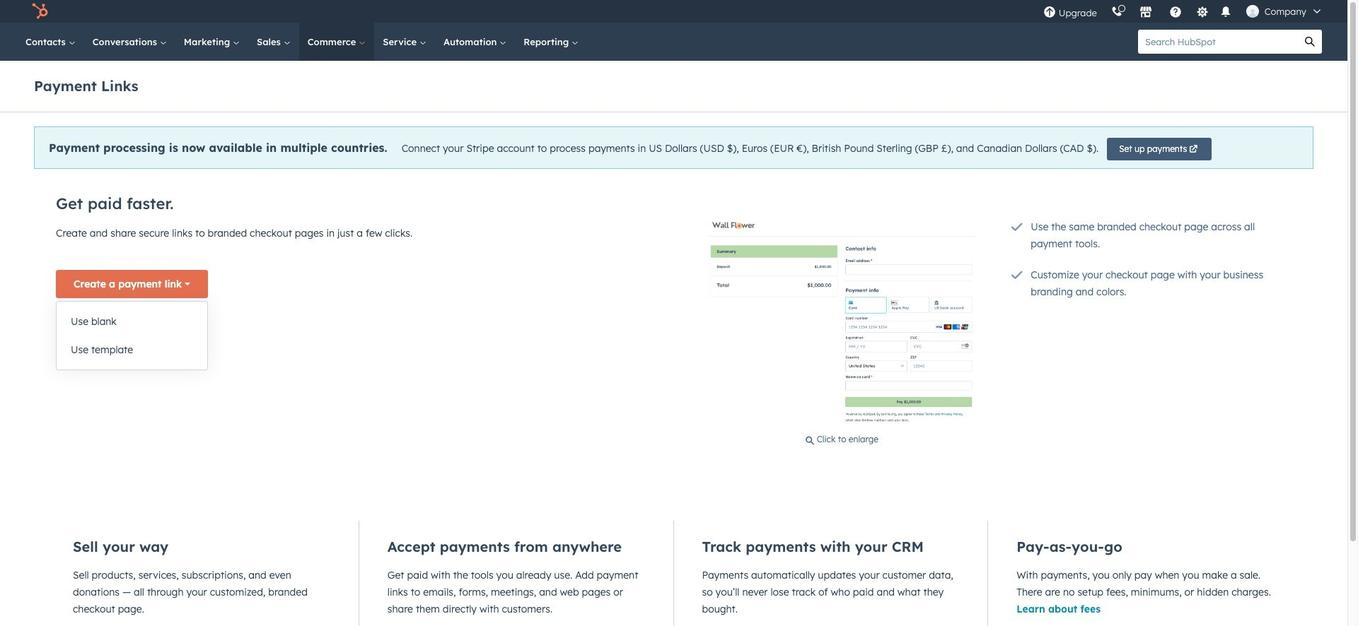 Task type: describe. For each thing, give the bounding box(es) containing it.
marketplaces image
[[1140, 6, 1152, 19]]

jacob simon image
[[1246, 5, 1259, 18]]



Task type: locate. For each thing, give the bounding box(es) containing it.
Search HubSpot search field
[[1138, 30, 1298, 54]]

menu
[[1036, 0, 1331, 23]]



Task type: vqa. For each thing, say whether or not it's contained in the screenshot.
Marketplaces image
yes



